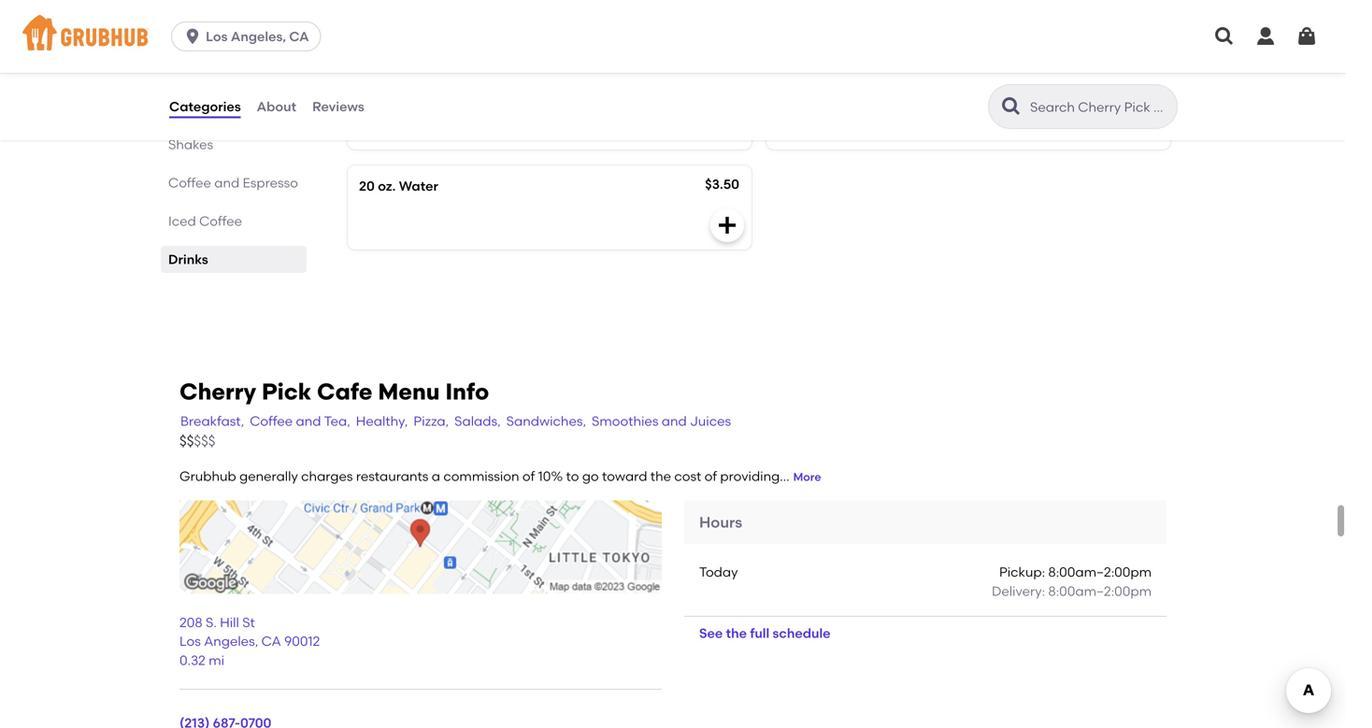 Task type: locate. For each thing, give the bounding box(es) containing it.
the left cost
[[651, 468, 672, 484]]

angeles,
[[231, 29, 286, 44]]

0 vertical spatial ca
[[289, 29, 309, 44]]

shakes
[[168, 137, 213, 153]]

ca right ,
[[262, 634, 281, 650]]

coffee down the pick
[[250, 413, 293, 429]]

coffee right iced
[[199, 213, 242, 229]]

0 horizontal spatial smoothies
[[168, 98, 235, 114]]

0 horizontal spatial and
[[214, 175, 240, 191]]

1 vertical spatial 8:00am–2:00pm
[[1049, 584, 1152, 600]]

$3.50 inside $3.50 button
[[1125, 104, 1159, 120]]

tea,
[[324, 413, 351, 429]]

$$
[[180, 433, 194, 450]]

...
[[780, 468, 790, 484]]

8:00am–2:00pm right the "pickup:"
[[1049, 565, 1152, 581]]

los angeles, ca
[[206, 29, 309, 44]]

0 horizontal spatial los
[[180, 634, 201, 650]]

iced coffee
[[168, 213, 242, 229]]

los down your
[[206, 29, 228, 44]]

20
[[359, 178, 375, 194]]

los
[[206, 29, 228, 44], [180, 634, 201, 650]]

20 oz. water
[[359, 178, 439, 194]]

craft
[[168, 2, 202, 18]]

1 vertical spatial the
[[726, 626, 747, 642]]

2 vertical spatial coffee
[[250, 413, 293, 429]]

smoothies up toward
[[592, 413, 659, 429]]

drinks
[[168, 252, 208, 268]]

1 horizontal spatial ca
[[289, 29, 309, 44]]

1 horizontal spatial $3.50
[[1125, 104, 1159, 120]]

0 horizontal spatial svg image
[[183, 27, 202, 46]]

ca
[[289, 29, 309, 44], [262, 634, 281, 650]]

1 horizontal spatial smoothies
[[592, 413, 659, 429]]

salads, button
[[454, 411, 502, 432]]

and
[[214, 175, 240, 191], [296, 413, 321, 429], [662, 413, 687, 429]]

svg image
[[1214, 25, 1237, 48], [183, 27, 202, 46], [717, 214, 739, 237]]

1 vertical spatial smoothies
[[592, 413, 659, 429]]

of left '10%'
[[523, 468, 535, 484]]

0 vertical spatial los
[[206, 29, 228, 44]]

1 of from the left
[[523, 468, 535, 484]]

snapple button
[[348, 93, 752, 150]]

1 horizontal spatial the
[[726, 626, 747, 642]]

pick
[[262, 378, 312, 406]]

los inside 208 s. hill st los angeles , ca 90012 0.32 mi
[[180, 634, 201, 650]]

to
[[566, 468, 579, 484]]

juices
[[690, 413, 732, 429]]

0 horizontal spatial svg image
[[1255, 25, 1278, 48]]

0.32
[[180, 653, 206, 669]]

coffee down shakes
[[168, 175, 211, 191]]

smoothies
[[168, 98, 235, 114], [592, 413, 659, 429]]

see the full schedule
[[700, 626, 831, 642]]

1 horizontal spatial svg image
[[717, 214, 739, 237]]

0 horizontal spatial the
[[651, 468, 672, 484]]

2 horizontal spatial and
[[662, 413, 687, 429]]

1 vertical spatial los
[[180, 634, 201, 650]]

of
[[523, 468, 535, 484], [705, 468, 717, 484]]

charges
[[301, 468, 353, 484]]

0 vertical spatial $3.50
[[1125, 104, 1159, 120]]

and left the juices
[[662, 413, 687, 429]]

coffee
[[168, 175, 211, 191], [199, 213, 242, 229], [250, 413, 293, 429]]

reviews button
[[312, 73, 366, 140]]

los down 208
[[180, 634, 201, 650]]

1 horizontal spatial los
[[206, 29, 228, 44]]

los angeles, ca button
[[171, 22, 329, 51]]

snapple
[[359, 106, 412, 122]]

hours
[[700, 514, 743, 532]]

breakfast,
[[181, 413, 244, 429]]

$$$$$
[[180, 433, 216, 450]]

and left espresso
[[214, 175, 240, 191]]

1 horizontal spatial and
[[296, 413, 321, 429]]

svg image
[[1255, 25, 1278, 48], [1296, 25, 1319, 48]]

1 horizontal spatial of
[[705, 468, 717, 484]]

ca inside 208 s. hill st los angeles , ca 90012 0.32 mi
[[262, 634, 281, 650]]

cost
[[675, 468, 702, 484]]

0 horizontal spatial of
[[523, 468, 535, 484]]

smoothies up shakes
[[168, 98, 235, 114]]

about
[[257, 99, 297, 114]]

of right cost
[[705, 468, 717, 484]]

2 8:00am–2:00pm from the top
[[1049, 584, 1152, 600]]

pickup:
[[1000, 565, 1046, 581]]

0 horizontal spatial ca
[[262, 634, 281, 650]]

grubhub
[[180, 468, 236, 484]]

90012
[[284, 634, 320, 650]]

the left full
[[726, 626, 747, 642]]

the
[[651, 468, 672, 484], [726, 626, 747, 642]]

0 horizontal spatial $3.50
[[706, 176, 740, 192]]

generally
[[240, 468, 298, 484]]

search icon image
[[1001, 95, 1023, 118]]

los inside button
[[206, 29, 228, 44]]

healthy, button
[[355, 411, 409, 432]]

0 vertical spatial 8:00am–2:00pm
[[1049, 565, 1152, 581]]

208 s. hill st los angeles , ca 90012 0.32 mi
[[180, 615, 320, 669]]

ca right angeles,
[[289, 29, 309, 44]]

8:00am–2:00pm right delivery:
[[1049, 584, 1152, 600]]

and left tea,
[[296, 413, 321, 429]]

8:00am–2:00pm
[[1049, 565, 1152, 581], [1049, 584, 1152, 600]]

,
[[255, 634, 258, 650]]

st
[[242, 615, 255, 631]]

cherry pick cafe menu info
[[180, 378, 489, 406]]

cafe
[[317, 378, 373, 406]]

1 horizontal spatial svg image
[[1296, 25, 1319, 48]]

delivery:
[[992, 584, 1046, 600]]

$3.50
[[1125, 104, 1159, 120], [706, 176, 740, 192]]

commission
[[444, 468, 520, 484]]

1 vertical spatial coffee
[[199, 213, 242, 229]]

more
[[794, 471, 822, 484]]

1 vertical spatial ca
[[262, 634, 281, 650]]

full
[[751, 626, 770, 642]]

pizza,
[[414, 413, 449, 429]]

10%
[[538, 468, 563, 484]]

cherry
[[180, 378, 256, 406]]



Task type: describe. For each thing, give the bounding box(es) containing it.
pickup: 8:00am–2:00pm delivery: 8:00am–2:00pm
[[992, 565, 1152, 600]]

hill
[[220, 615, 239, 631]]

svg image inside los angeles, ca button
[[183, 27, 202, 46]]

pizza
[[168, 22, 200, 37]]

about button
[[256, 73, 298, 140]]

2 of from the left
[[705, 468, 717, 484]]

reviews
[[312, 99, 365, 114]]

0 vertical spatial the
[[651, 468, 672, 484]]

Search Cherry Pick Cafe search field
[[1029, 98, 1172, 116]]

s.
[[206, 615, 217, 631]]

smoothies and juices button
[[591, 411, 732, 432]]

$3.50 button
[[767, 93, 1171, 150]]

own
[[235, 2, 265, 18]]

restaurants
[[356, 468, 429, 484]]

coffee for iced
[[199, 213, 242, 229]]

208
[[180, 615, 203, 631]]

1 vertical spatial $3.50
[[706, 176, 740, 192]]

sandwiches, button
[[506, 411, 587, 432]]

iced
[[168, 213, 196, 229]]

breakfast, coffee and tea, healthy, pizza, salads, sandwiches, smoothies and juices
[[181, 413, 732, 429]]

ca inside los angeles, ca button
[[289, 29, 309, 44]]

healthy,
[[356, 413, 408, 429]]

categories
[[169, 99, 241, 114]]

grubhub generally charges restaurants a commission of 10% to go toward the cost of providing ... more
[[180, 468, 822, 484]]

1 8:00am–2:00pm from the top
[[1049, 565, 1152, 581]]

2 svg image from the left
[[1296, 25, 1319, 48]]

angeles
[[204, 634, 255, 650]]

craft your own pizza
[[168, 2, 265, 37]]

today
[[700, 565, 738, 581]]

2 horizontal spatial svg image
[[1214, 25, 1237, 48]]

providing
[[721, 468, 780, 484]]

toward
[[602, 468, 648, 484]]

a
[[432, 468, 441, 484]]

your
[[204, 2, 232, 18]]

breakfast, button
[[180, 411, 245, 432]]

see the full schedule button
[[685, 617, 846, 651]]

coffee and tea, button
[[249, 411, 352, 432]]

sandwiches,
[[507, 413, 587, 429]]

mi
[[209, 653, 225, 669]]

salads,
[[455, 413, 501, 429]]

sides
[[168, 60, 202, 76]]

water
[[399, 178, 439, 194]]

pizza, button
[[413, 411, 450, 432]]

see
[[700, 626, 723, 642]]

categories button
[[168, 73, 242, 140]]

menu
[[378, 378, 440, 406]]

1 svg image from the left
[[1255, 25, 1278, 48]]

espresso
[[243, 175, 298, 191]]

0 vertical spatial smoothies
[[168, 98, 235, 114]]

the inside "button"
[[726, 626, 747, 642]]

info
[[446, 378, 489, 406]]

main navigation navigation
[[0, 0, 1347, 73]]

oz.
[[378, 178, 396, 194]]

coffee for breakfast,
[[250, 413, 293, 429]]

schedule
[[773, 626, 831, 642]]

coffee and espresso
[[168, 175, 298, 191]]

go
[[583, 468, 599, 484]]

0 vertical spatial coffee
[[168, 175, 211, 191]]

more button
[[794, 470, 822, 486]]



Task type: vqa. For each thing, say whether or not it's contained in the screenshot.
Ready associated with Glen Liquor Market
no



